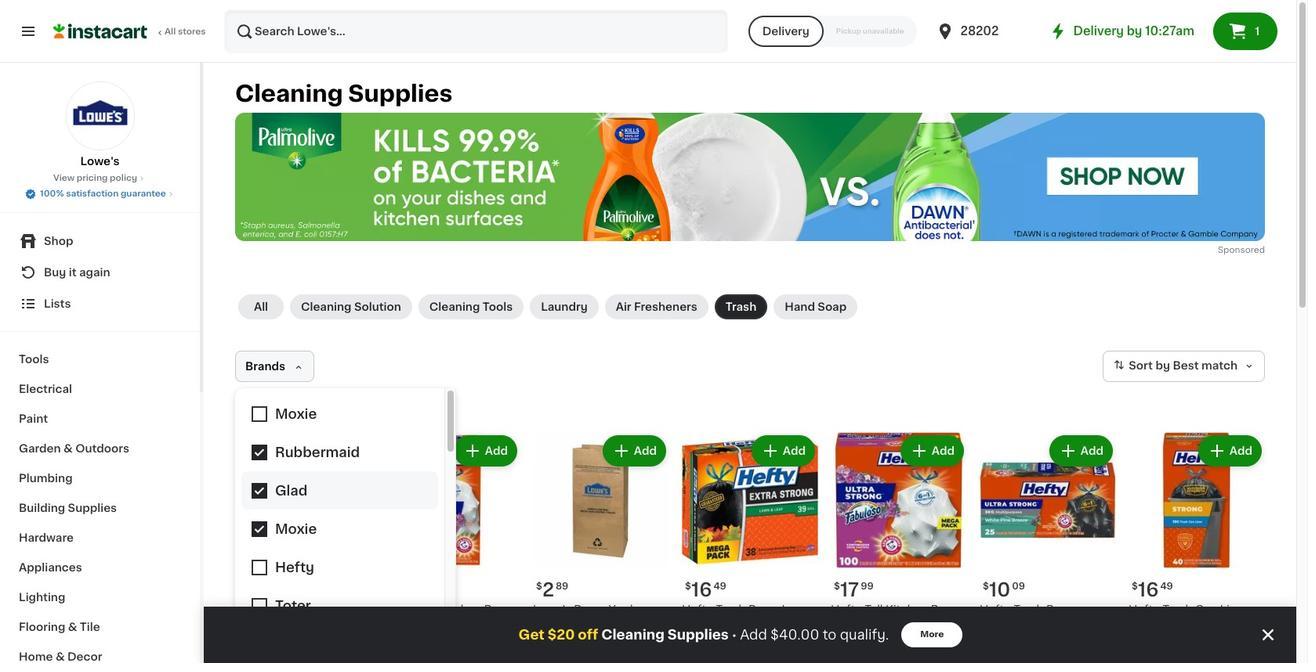 Task type: vqa. For each thing, say whether or not it's contained in the screenshot.
FLOORING & TILE
yes



Task type: describe. For each thing, give the bounding box(es) containing it.
hefty trash bags, lawn & leaf, strong, drawstring, extra large, 39 gallon, mega pack
[[682, 605, 813, 663]]

lowe's logo image
[[65, 82, 134, 151]]

each
[[543, 652, 571, 663]]

tools link
[[9, 345, 190, 375]]

best seller
[[240, 561, 279, 568]]

add button for lowe's paper yard waste bags
[[604, 438, 665, 466]]

match
[[1202, 361, 1238, 372]]

33
[[1129, 637, 1143, 648]]

add button for hefty trash bags, drawstring, white pine breeze, large, 30 gallon
[[1051, 438, 1112, 466]]

2
[[542, 582, 554, 600]]

paint
[[19, 414, 48, 425]]

cleaning tools link
[[418, 295, 524, 320]]

trash inside 22 contractor's choice black outdoor plastic construction trash bag
[[310, 637, 340, 648]]

kitchen inside 10 hefty tall kitchen bags, ultra strong, drawstring, fabuloso scent, 13 gallon
[[439, 605, 481, 616]]

leaf,
[[694, 621, 720, 632]]

cleaning for cleaning solution
[[301, 302, 352, 313]]

seller
[[259, 561, 279, 568]]

4 product group from the left
[[682, 433, 818, 664]]

lowe's paper yard waste bags
[[533, 605, 633, 632]]

product group containing 2
[[533, 433, 669, 664]]

& for decor
[[56, 652, 65, 663]]

supplies for building supplies
[[68, 503, 117, 514]]

30
[[1060, 637, 1075, 648]]

lists link
[[9, 288, 190, 320]]

delivery button
[[748, 16, 824, 47]]

extra inside hefty trash can liner, drawstring, extra large, 33 gallon
[[1194, 621, 1223, 632]]

09
[[1012, 583, 1025, 592]]

lighting link
[[9, 583, 190, 613]]

2 product group from the left
[[384, 433, 520, 664]]

best match
[[1173, 361, 1238, 372]]

add for lowe's paper yard waste bags
[[634, 446, 657, 457]]

appliances
[[19, 563, 82, 574]]

product group containing 17
[[831, 433, 967, 664]]

gallon inside 10 hefty tall kitchen bags, ultra strong, drawstring, fabuloso scent, 13 gallon
[[384, 652, 419, 663]]

breeze,
[[980, 637, 1021, 648]]

outdoors
[[75, 444, 129, 455]]

best for best match
[[1173, 361, 1199, 372]]

garden
[[19, 444, 61, 455]]

cleaning tools
[[429, 302, 513, 313]]

laundry link
[[530, 295, 599, 320]]

add button for contractor's choice black outdoor plastic construction trash bag
[[306, 438, 367, 466]]

solution
[[354, 302, 401, 313]]

supplies for cleaning supplies
[[348, 82, 453, 105]]

more button
[[902, 623, 963, 648]]

air fresheners
[[616, 302, 698, 313]]

by for sort
[[1156, 361, 1170, 372]]

bags
[[570, 621, 598, 632]]

fresheners
[[634, 302, 698, 313]]

drawstring, inside hefty trash can liner, drawstring, extra large, 33 gallon
[[1129, 621, 1192, 632]]

add inside "get $20 off cleaning supplies • add $40.00 to qualify."
[[740, 629, 767, 642]]

buy it again link
[[9, 257, 190, 288]]

add for hefty trash bags, drawstring, white pine breeze, large, 30 gallon
[[1081, 446, 1104, 457]]

cleaning supplies main content
[[204, 63, 1297, 664]]

5 each
[[533, 652, 571, 663]]

gallon inside hefty trash can liner, drawstring, extra large, 33 gallon
[[1146, 637, 1181, 648]]

yard
[[609, 605, 633, 616]]

supplies inside "get $20 off cleaning supplies • add $40.00 to qualify."
[[668, 629, 729, 642]]

add for hefty tall kitchen bags, drawstring, fabuloso scent, 13 gallon, mega pack
[[932, 446, 955, 457]]

10 hefty tall kitchen bags, ultra strong, drawstring, fabuloso scent, 13 gallon
[[384, 582, 518, 663]]

6 product group from the left
[[980, 433, 1116, 664]]

home
[[19, 652, 53, 663]]

13 inside hefty tall kitchen bags, drawstring, fabuloso scent, 13 gallon, mega pack
[[869, 637, 881, 648]]

Search field
[[226, 11, 726, 52]]

it
[[69, 267, 77, 278]]

kitchen inside hefty tall kitchen bags, drawstring, fabuloso scent, 13 gallon, mega pack
[[886, 605, 928, 616]]

outdoor
[[268, 621, 314, 632]]

& inside "hefty trash bags, lawn & leaf, strong, drawstring, extra large, 39 gallon, mega pack"
[[682, 621, 691, 632]]

$ for hefty trash can liner, drawstring, extra large, 33 gallon
[[1132, 583, 1138, 592]]

drawstring, inside 'hefty trash bags, drawstring, white pine breeze, large, 30 gallon'
[[980, 621, 1043, 632]]

off
[[578, 629, 598, 642]]

air
[[616, 302, 631, 313]]

to
[[823, 629, 837, 642]]

pricing
[[77, 174, 108, 183]]

hefty for hefty trash bags, drawstring, white pine breeze, large, 30 gallon
[[980, 605, 1011, 616]]

shop
[[44, 236, 73, 247]]

lowe's for lowe's paper yard waste bags
[[533, 605, 571, 616]]

extra inside "hefty trash bags, lawn & leaf, strong, drawstring, extra large, 39 gallon, mega pack"
[[748, 637, 776, 648]]

electrical link
[[9, 375, 190, 404]]

49 for can
[[1160, 583, 1173, 592]]

13 inside 10 hefty tall kitchen bags, ultra strong, drawstring, fabuloso scent, 13 gallon
[[475, 637, 487, 648]]

add for hefty trash bags, lawn & leaf, strong, drawstring, extra large, 39 gallon, mega pack
[[783, 446, 806, 457]]

trash for hefty trash bags, lawn & leaf, strong, drawstring, extra large, 39 gallon, mega pack
[[716, 605, 746, 616]]

nsored
[[1235, 246, 1265, 255]]

49 for bags,
[[714, 583, 727, 592]]

tall inside 10 hefty tall kitchen bags, ultra strong, drawstring, fabuloso scent, 13 gallon
[[418, 605, 436, 616]]

paper
[[574, 605, 606, 616]]

bags, inside 10 hefty tall kitchen bags, ultra strong, drawstring, fabuloso scent, 13 gallon
[[484, 605, 515, 616]]

pack inside "hefty trash bags, lawn & leaf, strong, drawstring, extra large, 39 gallon, mega pack"
[[774, 652, 801, 663]]

drawstring, inside hefty tall kitchen bags, drawstring, fabuloso scent, 13 gallon, mega pack
[[831, 621, 894, 632]]

pine
[[1080, 621, 1104, 632]]

gallon, inside "hefty trash bags, lawn & leaf, strong, drawstring, extra large, 39 gallon, mega pack"
[[699, 652, 737, 663]]

16 for hefty trash can liner, drawstring, extra large, 33 gallon
[[1138, 582, 1159, 600]]

hefty tall kitchen bags, drawstring, fabuloso scent, 13 gallon, mega pack
[[831, 605, 962, 663]]

service type group
[[748, 16, 917, 47]]

lighting
[[19, 593, 65, 604]]

large, inside 'hefty trash bags, drawstring, white pine breeze, large, 30 gallon'
[[1024, 637, 1058, 648]]

scent, inside 10 hefty tall kitchen bags, ultra strong, drawstring, fabuloso scent, 13 gallon
[[437, 637, 472, 648]]

flooring & tile
[[19, 622, 100, 633]]

flooring & tile link
[[9, 613, 190, 643]]

appliances link
[[9, 553, 190, 583]]

lawn
[[782, 605, 811, 616]]

hefty for hefty trash can liner, drawstring, extra large, 33 gallon
[[1129, 605, 1160, 616]]

trash link
[[715, 295, 768, 320]]

99
[[861, 583, 874, 592]]

add button for hefty tall kitchen bags, drawstring, fabuloso scent, 13 gallon, mega pack
[[902, 438, 963, 466]]

hand soap
[[785, 302, 847, 313]]

$ for hefty trash bags, drawstring, white pine breeze, large, 30 gallon
[[983, 583, 989, 592]]

• sponsored: ultra palmolive® antibacterial kills 99% of bacteria* on your dishes and kitchen surfaces vs. dawn® antibacterial does not**. *staph aureus, salmonella enterica, and e. coli 0157:h7 **dawn is a registered trademark of procter & gamble company. image
[[235, 113, 1265, 242]]

get $20 off cleaning supplies • add $40.00 to qualify.
[[519, 629, 889, 642]]

pack inside hefty tall kitchen bags, drawstring, fabuloso scent, 13 gallon, mega pack
[[831, 652, 858, 663]]

$ 2 89
[[536, 582, 569, 600]]

ultra
[[384, 621, 410, 632]]

white
[[1045, 621, 1078, 632]]

can
[[1195, 605, 1218, 616]]

cleaning supplies
[[235, 82, 453, 105]]

hefty for hefty tall kitchen bags, drawstring, fabuloso scent, 13 gallon, mega pack
[[831, 605, 862, 616]]

strong, for 10
[[413, 621, 453, 632]]

building supplies link
[[9, 494, 190, 524]]

paint link
[[9, 404, 190, 434]]

decor
[[67, 652, 102, 663]]

product group containing 22
[[235, 433, 372, 664]]

sort
[[1129, 361, 1153, 372]]

$ 16 49 for hefty trash bags, lawn & leaf, strong, drawstring, extra large, 39 gallon, mega pack
[[685, 582, 727, 600]]

$40.00
[[771, 629, 819, 642]]

treatment tracker modal dialog
[[204, 608, 1297, 664]]

air fresheners link
[[605, 295, 709, 320]]

again
[[79, 267, 110, 278]]



Task type: locate. For each thing, give the bounding box(es) containing it.
16 for hefty trash bags, lawn & leaf, strong, drawstring, extra large, 39 gallon, mega pack
[[691, 582, 712, 600]]

lowe's up "waste"
[[533, 605, 571, 616]]

trash inside trash link
[[726, 302, 757, 313]]

5
[[533, 652, 540, 663]]

49 up leaf,
[[714, 583, 727, 592]]

cleaning solution
[[301, 302, 401, 313]]

$ 16 49
[[685, 582, 727, 600], [1132, 582, 1173, 600]]

1 horizontal spatial 16
[[1138, 582, 1159, 600]]

5 add button from the left
[[902, 438, 963, 466]]

gallon, inside hefty tall kitchen bags, drawstring, fabuloso scent, 13 gallon, mega pack
[[884, 637, 922, 648]]

$ inside $ 10 09
[[983, 583, 989, 592]]

large, inside "hefty trash bags, lawn & leaf, strong, drawstring, extra large, 39 gallon, mega pack"
[[779, 637, 813, 648]]

home & decor link
[[9, 643, 190, 664]]

2 10 from the left
[[989, 582, 1011, 600]]

0 vertical spatial fabuloso
[[897, 621, 947, 632]]

tools up electrical
[[19, 354, 49, 365]]

0 horizontal spatial pack
[[774, 652, 801, 663]]

100%
[[40, 190, 64, 198]]

large, inside hefty trash can liner, drawstring, extra large, 33 gallon
[[1225, 621, 1259, 632]]

lowe's for lowe's
[[80, 156, 120, 167]]

cleaning for cleaning tools
[[429, 302, 480, 313]]

2 scent, from the left
[[831, 637, 866, 648]]

lowe's up view pricing policy link
[[80, 156, 120, 167]]

kitchen
[[439, 605, 481, 616], [886, 605, 928, 616]]

laundry
[[541, 302, 588, 313]]

& inside home & decor link
[[56, 652, 65, 663]]

1 horizontal spatial tools
[[483, 302, 513, 313]]

tile
[[80, 622, 100, 633]]

scent, inside hefty tall kitchen bags, drawstring, fabuloso scent, 13 gallon, mega pack
[[831, 637, 866, 648]]

1 49 from the left
[[714, 583, 727, 592]]

best
[[1173, 361, 1199, 372], [240, 561, 257, 568]]

$ 16 49 for hefty trash can liner, drawstring, extra large, 33 gallon
[[1132, 582, 1173, 600]]

delivery for delivery by 10:27am
[[1074, 25, 1124, 37]]

10
[[393, 582, 415, 600], [989, 582, 1011, 600]]

garden & outdoors
[[19, 444, 129, 455]]

strong, inside "hefty trash bags, lawn & leaf, strong, drawstring, extra large, 39 gallon, mega pack"
[[723, 621, 763, 632]]

hefty up leaf,
[[682, 605, 713, 616]]

3 $ from the left
[[834, 583, 840, 592]]

0 horizontal spatial 16
[[691, 582, 712, 600]]

all up brands
[[254, 302, 268, 313]]

0 horizontal spatial $ 16 49
[[685, 582, 727, 600]]

fabuloso down ultra
[[384, 637, 434, 648]]

0 vertical spatial extra
[[1194, 621, 1223, 632]]

delivery inside button
[[762, 26, 810, 37]]

1 vertical spatial extra
[[748, 637, 776, 648]]

0 vertical spatial tools
[[483, 302, 513, 313]]

1 horizontal spatial best
[[1173, 361, 1199, 372]]

7 product group from the left
[[1129, 433, 1265, 664]]

1 horizontal spatial lowe's
[[533, 605, 571, 616]]

0 horizontal spatial gallon
[[384, 652, 419, 663]]

trash left hand
[[726, 302, 757, 313]]

delivery for delivery
[[762, 26, 810, 37]]

pack down $40.00
[[774, 652, 801, 663]]

1 vertical spatial all
[[254, 302, 268, 313]]

(925)
[[591, 637, 621, 648]]

3 hefty from the left
[[831, 605, 862, 616]]

5 hefty from the left
[[1129, 605, 1160, 616]]

tools inside cleaning supplies "main content"
[[483, 302, 513, 313]]

$ inside $ 2 89
[[536, 583, 542, 592]]

4 $ from the left
[[983, 583, 989, 592]]

10 left the 09
[[989, 582, 1011, 600]]

add
[[336, 446, 359, 457], [485, 446, 508, 457], [634, 446, 657, 457], [783, 446, 806, 457], [932, 446, 955, 457], [1081, 446, 1104, 457], [1230, 446, 1253, 457], [740, 629, 767, 642]]

2 add button from the left
[[455, 438, 516, 466]]

2 49 from the left
[[1160, 583, 1173, 592]]

trash for hefty trash can liner, drawstring, extra large, 33 gallon
[[1163, 605, 1193, 616]]

0 horizontal spatial tools
[[19, 354, 49, 365]]

sort by
[[1129, 361, 1170, 372]]

2 bags, from the left
[[749, 605, 779, 616]]

flooring
[[19, 622, 65, 633]]

$ inside $ 17 99
[[834, 583, 840, 592]]

electrical
[[19, 384, 72, 395]]

scent, down 17
[[831, 637, 866, 648]]

2 hefty from the left
[[682, 605, 713, 616]]

fabuloso right qualify.
[[897, 621, 947, 632]]

4 bags, from the left
[[1046, 605, 1077, 616]]

extra right •
[[748, 637, 776, 648]]

all stores link
[[53, 9, 207, 53]]

1 vertical spatial mega
[[740, 652, 771, 663]]

trash left can
[[1163, 605, 1193, 616]]

strong, right leaf,
[[723, 621, 763, 632]]

drawstring,
[[455, 621, 518, 632], [831, 621, 894, 632], [980, 621, 1043, 632], [1129, 621, 1192, 632], [682, 637, 745, 648]]

strong, for hefty
[[723, 621, 763, 632]]

0 vertical spatial supplies
[[348, 82, 453, 105]]

100% satisfaction guarantee
[[40, 190, 166, 198]]

add for hefty trash can liner, drawstring, extra large, 33 gallon
[[1230, 446, 1253, 457]]

5 $ from the left
[[1132, 583, 1138, 592]]

delivery
[[1074, 25, 1124, 37], [762, 26, 810, 37]]

add button for hefty tall kitchen bags, ultra strong, drawstring, fabuloso scent, 13 gallon
[[455, 438, 516, 466]]

1 horizontal spatial 10
[[989, 582, 1011, 600]]

strong, right ultra
[[413, 621, 453, 632]]

choice
[[307, 605, 346, 616]]

$ left the 09
[[983, 583, 989, 592]]

bags, inside hefty tall kitchen bags, drawstring, fabuloso scent, 13 gallon, mega pack
[[931, 605, 962, 616]]

1 horizontal spatial large,
[[1024, 637, 1058, 648]]

2 $ 16 49 from the left
[[1132, 582, 1173, 600]]

tall
[[418, 605, 436, 616], [865, 605, 883, 616]]

0 horizontal spatial best
[[240, 561, 257, 568]]

None search field
[[224, 9, 728, 53]]

scent, left get
[[437, 637, 472, 648]]

7 add button from the left
[[1200, 438, 1260, 466]]

1 horizontal spatial gallon,
[[884, 637, 922, 648]]

building
[[19, 503, 65, 514]]

plumbing
[[19, 473, 73, 484]]

all left stores at the left top
[[165, 27, 176, 36]]

guarantee
[[121, 190, 166, 198]]

drawstring, down leaf,
[[682, 637, 745, 648]]

tall inside hefty tall kitchen bags, drawstring, fabuloso scent, 13 gallon, mega pack
[[865, 605, 883, 616]]

1 horizontal spatial supplies
[[348, 82, 453, 105]]

add button
[[306, 438, 367, 466], [455, 438, 516, 466], [604, 438, 665, 466], [753, 438, 814, 466], [902, 438, 963, 466], [1051, 438, 1112, 466], [1200, 438, 1260, 466]]

$ 17 99
[[834, 582, 874, 600]]

1 strong, from the left
[[413, 621, 453, 632]]

49 up hefty trash can liner, drawstring, extra large, 33 gallon
[[1160, 583, 1173, 592]]

4 add button from the left
[[753, 438, 814, 466]]

add button for hefty trash can liner, drawstring, extra large, 33 gallon
[[1200, 438, 1260, 466]]

1 13 from the left
[[475, 637, 487, 648]]

$ for hefty trash bags, lawn & leaf, strong, drawstring, extra large, 39 gallon, mega pack
[[685, 583, 691, 592]]

0 horizontal spatial tall
[[418, 605, 436, 616]]

add for contractor's choice black outdoor plastic construction trash bag
[[336, 446, 359, 457]]

drawstring, left get
[[455, 621, 518, 632]]

all
[[165, 27, 176, 36], [254, 302, 268, 313]]

shop link
[[9, 226, 190, 257]]

6 add button from the left
[[1051, 438, 1112, 466]]

building supplies
[[19, 503, 117, 514]]

5 product group from the left
[[831, 433, 967, 664]]

& left leaf,
[[682, 621, 691, 632]]

pack down to
[[831, 652, 858, 663]]

$20
[[548, 629, 575, 642]]

by right 'sort'
[[1156, 361, 1170, 372]]

100% satisfaction guarantee button
[[24, 185, 176, 201]]

& right home
[[56, 652, 65, 663]]

plastic
[[317, 621, 354, 632]]

bags, inside 'hefty trash bags, drawstring, white pine breeze, large, 30 gallon'
[[1046, 605, 1077, 616]]

1 kitchen from the left
[[439, 605, 481, 616]]

hefty inside "hefty trash bags, lawn & leaf, strong, drawstring, extra large, 39 gallon, mega pack"
[[682, 605, 713, 616]]

lowe's
[[80, 156, 120, 167], [533, 605, 571, 616]]

2 horizontal spatial large,
[[1225, 621, 1259, 632]]

cleaning solution link
[[290, 295, 412, 320]]

3 product group from the left
[[533, 433, 669, 664]]

qualify.
[[840, 629, 889, 642]]

tools left laundry link
[[483, 302, 513, 313]]

& inside garden & outdoors link
[[64, 444, 73, 455]]

0 vertical spatial gallon,
[[884, 637, 922, 648]]

28202
[[961, 25, 999, 37]]

1 horizontal spatial 49
[[1160, 583, 1173, 592]]

0 horizontal spatial scent,
[[437, 637, 472, 648]]

bag
[[343, 637, 364, 648]]

liner,
[[1220, 605, 1250, 616]]

1 vertical spatial best
[[240, 561, 257, 568]]

1 horizontal spatial all
[[254, 302, 268, 313]]

16 up leaf,
[[691, 582, 712, 600]]

trash down the 09
[[1014, 605, 1044, 616]]

bags,
[[484, 605, 515, 616], [749, 605, 779, 616], [931, 605, 962, 616], [1046, 605, 1077, 616]]

2 horizontal spatial supplies
[[668, 629, 729, 642]]

1 16 from the left
[[691, 582, 712, 600]]

1 horizontal spatial kitchen
[[886, 605, 928, 616]]

buy
[[44, 267, 66, 278]]

0 horizontal spatial all
[[165, 27, 176, 36]]

lowe's inside lowe's link
[[80, 156, 120, 167]]

gallon down pine
[[1078, 637, 1113, 648]]

0 vertical spatial best
[[1173, 361, 1199, 372]]

1 horizontal spatial strong,
[[723, 621, 763, 632]]

& left tile
[[68, 622, 77, 633]]

0 horizontal spatial large,
[[779, 637, 813, 648]]

1 bags, from the left
[[484, 605, 515, 616]]

0 horizontal spatial gallon,
[[699, 652, 737, 663]]

lowe's link
[[65, 82, 134, 169]]

1 $ from the left
[[536, 583, 542, 592]]

10 inside 10 hefty tall kitchen bags, ultra strong, drawstring, fabuloso scent, 13 gallon
[[393, 582, 415, 600]]

drawstring, down $ 17 99 on the bottom right of page
[[831, 621, 894, 632]]

39
[[682, 652, 696, 663]]

$ 16 49 up 33
[[1132, 582, 1173, 600]]

1 horizontal spatial mega
[[925, 637, 956, 648]]

1 vertical spatial gallon,
[[699, 652, 737, 663]]

1 horizontal spatial gallon
[[1078, 637, 1113, 648]]

$ up "get $20 off cleaning supplies • add $40.00 to qualify."
[[685, 583, 691, 592]]

0 horizontal spatial mega
[[740, 652, 771, 663]]

drawstring, up 33
[[1129, 621, 1192, 632]]

add for hefty tall kitchen bags, ultra strong, drawstring, fabuloso scent, 13 gallon
[[485, 446, 508, 457]]

1 vertical spatial fabuloso
[[384, 637, 434, 648]]

1 scent, from the left
[[437, 637, 472, 648]]

delivery by 10:27am link
[[1048, 22, 1195, 41]]

hefty up 33
[[1129, 605, 1160, 616]]

more
[[920, 631, 944, 640]]

trash inside 'hefty trash bags, drawstring, white pine breeze, large, 30 gallon'
[[1014, 605, 1044, 616]]

bags, inside "hefty trash bags, lawn & leaf, strong, drawstring, extra large, 39 gallon, mega pack"
[[749, 605, 779, 616]]

plumbing link
[[9, 464, 190, 494]]

$ left 99 at the bottom right of page
[[834, 583, 840, 592]]

1 $ 16 49 from the left
[[685, 582, 727, 600]]

gallon right 33
[[1146, 637, 1181, 648]]

1 horizontal spatial $ 16 49
[[1132, 582, 1173, 600]]

construction
[[235, 637, 308, 648]]

by inside field
[[1156, 361, 1170, 372]]

1 horizontal spatial scent,
[[831, 637, 866, 648]]

0 vertical spatial mega
[[925, 637, 956, 648]]

1 horizontal spatial pack
[[831, 652, 858, 663]]

best inside 'product' group
[[240, 561, 257, 568]]

16 up 33
[[1138, 582, 1159, 600]]

mega inside "hefty trash bags, lawn & leaf, strong, drawstring, extra large, 39 gallon, mega pack"
[[740, 652, 771, 663]]

lowe's inside lowe's paper yard waste bags
[[533, 605, 571, 616]]

22 contractor's choice black outdoor plastic construction trash bag
[[235, 582, 364, 648]]

1 tall from the left
[[418, 605, 436, 616]]

22
[[244, 582, 268, 600]]

hefty inside hefty tall kitchen bags, drawstring, fabuloso scent, 13 gallon, mega pack
[[831, 605, 862, 616]]

drawstring, inside "hefty trash bags, lawn & leaf, strong, drawstring, extra large, 39 gallon, mega pack"
[[682, 637, 745, 648]]

0 vertical spatial by
[[1127, 25, 1143, 37]]

2 13 from the left
[[869, 637, 881, 648]]

10 up ultra
[[393, 582, 415, 600]]

mega inside hefty tall kitchen bags, drawstring, fabuloso scent, 13 gallon, mega pack
[[925, 637, 956, 648]]

& for outdoors
[[64, 444, 73, 455]]

fabuloso inside hefty tall kitchen bags, drawstring, fabuloso scent, 13 gallon, mega pack
[[897, 621, 947, 632]]

1 product group from the left
[[235, 433, 372, 664]]

lists
[[44, 299, 71, 310]]

gallon down ultra
[[384, 652, 419, 663]]

2 16 from the left
[[1138, 582, 1159, 600]]

& for tile
[[68, 622, 77, 633]]

brands
[[245, 362, 285, 373]]

1 hefty from the left
[[384, 605, 415, 616]]

drawstring, inside 10 hefty tall kitchen bags, ultra strong, drawstring, fabuloso scent, 13 gallon
[[455, 621, 518, 632]]

hefty inside 'hefty trash bags, drawstring, white pine breeze, large, 30 gallon'
[[980, 605, 1011, 616]]

trash up •
[[716, 605, 746, 616]]

add button for hefty trash bags, lawn & leaf, strong, drawstring, extra large, 39 gallon, mega pack
[[753, 438, 814, 466]]

all inside cleaning supplies "main content"
[[254, 302, 268, 313]]

1 horizontal spatial 13
[[869, 637, 881, 648]]

1
[[1255, 26, 1260, 37]]

trash for hefty trash bags, drawstring, white pine breeze, large, 30 gallon
[[1014, 605, 1044, 616]]

0 horizontal spatial supplies
[[68, 503, 117, 514]]

by for delivery
[[1127, 25, 1143, 37]]

contractor's
[[235, 605, 304, 616]]

10:27am
[[1145, 25, 1195, 37]]

Best match Sort by field
[[1103, 351, 1265, 383]]

3 bags, from the left
[[931, 605, 962, 616]]

13 right to
[[869, 637, 881, 648]]

1 horizontal spatial fabuloso
[[897, 621, 947, 632]]

& right garden
[[64, 444, 73, 455]]

hefty trash bags, drawstring, white pine breeze, large, 30 gallon
[[980, 605, 1113, 648]]

best left match
[[1173, 361, 1199, 372]]

1 horizontal spatial tall
[[865, 605, 883, 616]]

home & decor
[[19, 652, 102, 663]]

1 horizontal spatial extra
[[1194, 621, 1223, 632]]

0 horizontal spatial delivery
[[762, 26, 810, 37]]

buy it again
[[44, 267, 110, 278]]

extra down can
[[1194, 621, 1223, 632]]

0 horizontal spatial strong,
[[413, 621, 453, 632]]

1 horizontal spatial by
[[1156, 361, 1170, 372]]

best left seller
[[240, 561, 257, 568]]

trash inside "hefty trash bags, lawn & leaf, strong, drawstring, extra large, 39 gallon, mega pack"
[[716, 605, 746, 616]]

view pricing policy
[[53, 174, 137, 183]]

1 pack from the left
[[774, 652, 801, 663]]

1 vertical spatial tools
[[19, 354, 49, 365]]

0 horizontal spatial by
[[1127, 25, 1143, 37]]

0 horizontal spatial 13
[[475, 637, 487, 648]]

0 vertical spatial all
[[165, 27, 176, 36]]

mega left the breeze,
[[925, 637, 956, 648]]

best for best seller
[[240, 561, 257, 568]]

2 strong, from the left
[[723, 621, 763, 632]]

hefty down $ 10 09
[[980, 605, 1011, 616]]

1 vertical spatial by
[[1156, 361, 1170, 372]]

17
[[840, 582, 859, 600]]

instacart logo image
[[53, 22, 147, 41]]

89
[[556, 583, 569, 592]]

$ 16 49 up leaf,
[[685, 582, 727, 600]]

all stores
[[165, 27, 206, 36]]

large, down liner,
[[1225, 621, 1259, 632]]

& inside flooring & tile link
[[68, 622, 77, 633]]

product group
[[235, 433, 372, 664], [384, 433, 520, 664], [533, 433, 669, 664], [682, 433, 818, 664], [831, 433, 967, 664], [980, 433, 1116, 664], [1129, 433, 1265, 664]]

strong, inside 10 hefty tall kitchen bags, ultra strong, drawstring, fabuloso scent, 13 gallon
[[413, 621, 453, 632]]

2 vertical spatial supplies
[[668, 629, 729, 642]]

pack
[[774, 652, 801, 663], [831, 652, 858, 663]]

trash down plastic
[[310, 637, 340, 648]]

0 horizontal spatial kitchen
[[439, 605, 481, 616]]

1 vertical spatial supplies
[[68, 503, 117, 514]]

trash inside hefty trash can liner, drawstring, extra large, 33 gallon
[[1163, 605, 1193, 616]]

0 horizontal spatial lowe's
[[80, 156, 120, 167]]

delivery by 10:27am
[[1074, 25, 1195, 37]]

2 horizontal spatial gallon
[[1146, 637, 1181, 648]]

0 horizontal spatial 49
[[714, 583, 727, 592]]

gallon
[[1078, 637, 1113, 648], [1146, 637, 1181, 648], [384, 652, 419, 663]]

★★★★★
[[533, 637, 588, 648], [533, 637, 588, 648]]

0 horizontal spatial extra
[[748, 637, 776, 648]]

by left 10:27am
[[1127, 25, 1143, 37]]

fabuloso inside 10 hefty tall kitchen bags, ultra strong, drawstring, fabuloso scent, 13 gallon
[[384, 637, 434, 648]]

13 left get
[[475, 637, 487, 648]]

$ 10 09
[[983, 582, 1025, 600]]

large, down white
[[1024, 637, 1058, 648]]

49
[[714, 583, 727, 592], [1160, 583, 1173, 592]]

2 tall from the left
[[865, 605, 883, 616]]

hefty inside hefty trash can liner, drawstring, extra large, 33 gallon
[[1129, 605, 1160, 616]]

0 vertical spatial lowe's
[[80, 156, 120, 167]]

mega
[[925, 637, 956, 648], [740, 652, 771, 663]]

hefty up ultra
[[384, 605, 415, 616]]

all for all stores
[[165, 27, 176, 36]]

2 $ from the left
[[685, 583, 691, 592]]

mega down $40.00
[[740, 652, 771, 663]]

hardware link
[[9, 524, 190, 553]]

1 add button from the left
[[306, 438, 367, 466]]

large, down lawn
[[779, 637, 813, 648]]

hefty down 17
[[831, 605, 862, 616]]

scent,
[[437, 637, 472, 648], [831, 637, 866, 648]]

•
[[732, 629, 737, 642]]

hefty for hefty trash bags, lawn & leaf, strong, drawstring, extra large, 39 gallon, mega pack
[[682, 605, 713, 616]]

3 add button from the left
[[604, 438, 665, 466]]

hefty trash can liner, drawstring, extra large, 33 gallon
[[1129, 605, 1259, 648]]

4 hefty from the left
[[980, 605, 1011, 616]]

0 horizontal spatial 10
[[393, 582, 415, 600]]

$ for hefty tall kitchen bags, drawstring, fabuloso scent, 13 gallon, mega pack
[[834, 583, 840, 592]]

2 pack from the left
[[831, 652, 858, 663]]

$ for lowe's paper yard waste bags
[[536, 583, 542, 592]]

0 horizontal spatial fabuloso
[[384, 637, 434, 648]]

$ left 89
[[536, 583, 542, 592]]

gallon inside 'hefty trash bags, drawstring, white pine breeze, large, 30 gallon'
[[1078, 637, 1113, 648]]

cleaning for cleaning supplies
[[235, 82, 343, 105]]

all for all
[[254, 302, 268, 313]]

1 10 from the left
[[393, 582, 415, 600]]

hefty inside 10 hefty tall kitchen bags, ultra strong, drawstring, fabuloso scent, 13 gallon
[[384, 605, 415, 616]]

stores
[[178, 27, 206, 36]]

2 kitchen from the left
[[886, 605, 928, 616]]

1 vertical spatial lowe's
[[533, 605, 571, 616]]

drawstring, up the breeze,
[[980, 621, 1043, 632]]

best inside field
[[1173, 361, 1199, 372]]

cleaning inside "get $20 off cleaning supplies • add $40.00 to qualify."
[[601, 629, 665, 642]]

28202 button
[[936, 9, 1030, 53]]

get
[[519, 629, 545, 642]]

hardware
[[19, 533, 74, 544]]

$ up 33
[[1132, 583, 1138, 592]]

1 horizontal spatial delivery
[[1074, 25, 1124, 37]]



